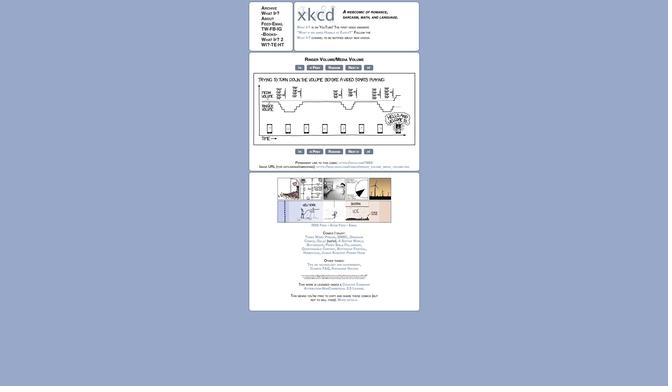 Task type: vqa. For each thing, say whether or not it's contained in the screenshot.
Cursive Letters Image
no



Task type: describe. For each thing, give the bounding box(es) containing it.
selected comics image
[[278, 178, 392, 200]]



Task type: locate. For each thing, give the bounding box(es) containing it.
xkcd.com logo image
[[297, 5, 338, 23]]

earth temperature timeline image
[[278, 201, 392, 223]]

ringer volume/media volume image
[[254, 73, 416, 145]]



